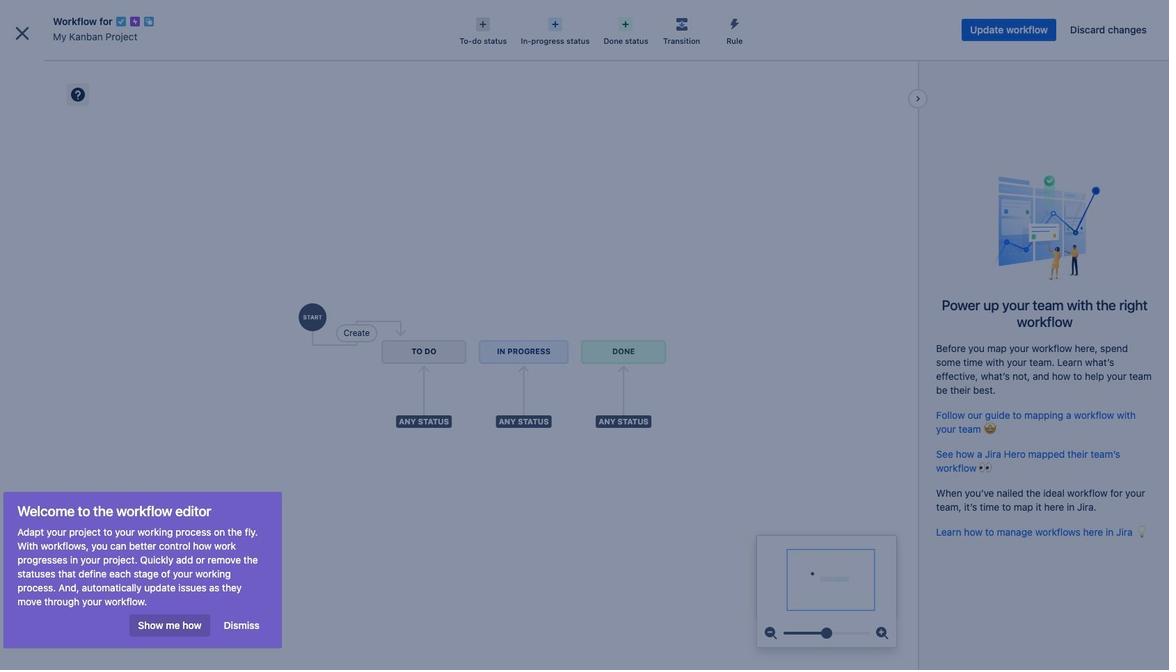 Task type: vqa. For each thing, say whether or not it's contained in the screenshot.
Star KAN board icon
no



Task type: locate. For each thing, give the bounding box(es) containing it.
1 list item from the left
[[146, 0, 209, 39]]

how to use the workflow diagram image
[[70, 86, 86, 103]]

banner
[[0, 0, 1169, 39]]

dialog
[[0, 0, 1169, 670]]

zoom out image
[[763, 625, 780, 642]]

jira software image
[[36, 11, 130, 27], [36, 11, 130, 27]]

list
[[144, 0, 821, 39], [1047, 7, 1161, 32]]

main content
[[0, 39, 1169, 670]]

list item
[[146, 0, 209, 39], [455, 0, 497, 39], [502, 0, 543, 39], [554, 0, 601, 39]]

collapse image
[[910, 90, 927, 107]]

None search field
[[905, 8, 1044, 30]]



Task type: describe. For each thing, give the bounding box(es) containing it.
0 horizontal spatial list
[[144, 0, 821, 39]]

zoom in image
[[875, 625, 891, 642]]

you're in the workflow viewfinder, use the arrow keys to move it element
[[758, 536, 897, 620]]

close workflow editor image
[[11, 22, 33, 45]]

4 list item from the left
[[554, 0, 601, 39]]

Zoom level range field
[[784, 620, 870, 647]]

2 list item from the left
[[455, 0, 497, 39]]

1 horizontal spatial list
[[1047, 7, 1161, 32]]

sidebar element
[[0, 39, 167, 670]]

primary element
[[8, 0, 821, 39]]

3 list item from the left
[[502, 0, 543, 39]]

Search field
[[905, 8, 1044, 30]]



